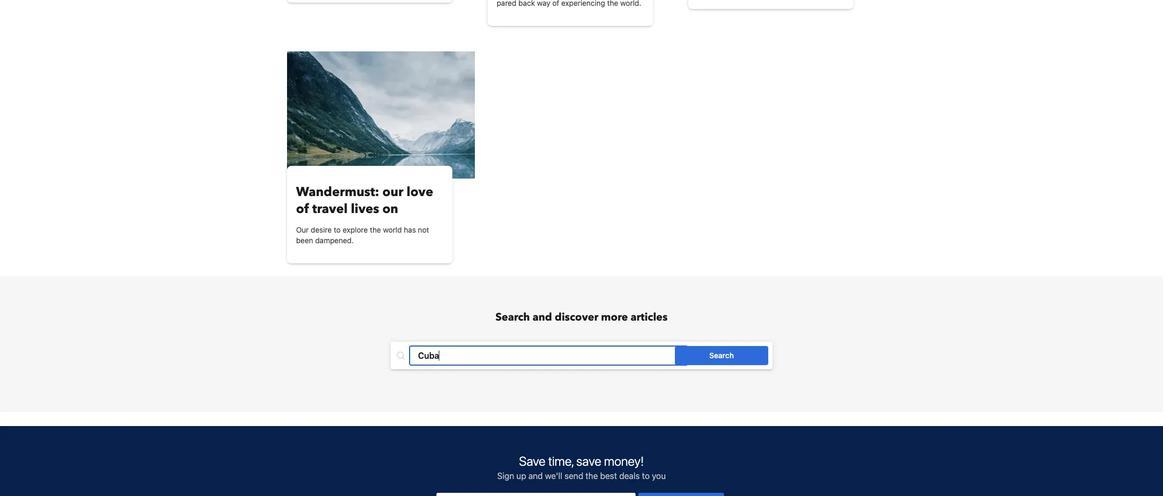 Task type: describe. For each thing, give the bounding box(es) containing it.
search for search
[[710, 352, 734, 361]]

articles
[[631, 311, 668, 325]]

lives
[[351, 200, 379, 218]]

to inside the our desire to explore the world has not been dampened.
[[334, 226, 341, 235]]

dampened.
[[315, 237, 354, 245]]

money!
[[605, 455, 644, 469]]

wandermust: our love of travel lives on link
[[296, 183, 444, 218]]

you
[[652, 472, 666, 482]]

discover
[[555, 311, 599, 325]]

the inside save time, save money! sign up and we'll send the best deals to you
[[586, 472, 598, 482]]

save
[[577, 455, 602, 469]]

has
[[404, 226, 416, 235]]

love
[[407, 183, 434, 201]]

search for search and discover more articles
[[496, 311, 530, 325]]

to inside save time, save money! sign up and we'll send the best deals to you
[[642, 472, 650, 482]]

save
[[519, 455, 546, 469]]

Try a destination, a category, etc text field
[[410, 347, 688, 366]]

search and discover more articles
[[496, 311, 668, 325]]

search button
[[675, 347, 769, 366]]

0 vertical spatial and
[[533, 311, 552, 325]]

wandermust:
[[296, 183, 380, 201]]

our desire to explore the world has not been dampened.
[[296, 226, 429, 245]]

been
[[296, 237, 313, 245]]

send
[[565, 472, 584, 482]]

and inside save time, save money! sign up and we'll send the best deals to you
[[529, 472, 543, 482]]

on
[[383, 200, 399, 218]]

sign
[[498, 472, 515, 482]]



Task type: vqa. For each thing, say whether or not it's contained in the screenshot.
"if"
no



Task type: locate. For each thing, give the bounding box(es) containing it.
1 vertical spatial to
[[642, 472, 650, 482]]

up
[[517, 472, 527, 482]]

and right up
[[529, 472, 543, 482]]

our
[[383, 183, 404, 201]]

and left 'discover' in the bottom of the page
[[533, 311, 552, 325]]

the
[[370, 226, 381, 235], [586, 472, 598, 482]]

the left world
[[370, 226, 381, 235]]

0 vertical spatial search
[[496, 311, 530, 325]]

1 horizontal spatial search
[[710, 352, 734, 361]]

of
[[296, 200, 309, 218]]

the inside the our desire to explore the world has not been dampened.
[[370, 226, 381, 235]]

0 vertical spatial the
[[370, 226, 381, 235]]

1 vertical spatial and
[[529, 472, 543, 482]]

to left you
[[642, 472, 650, 482]]

save time, save money! sign up and we'll send the best deals to you
[[498, 455, 666, 482]]

we'll
[[545, 472, 563, 482]]

deals
[[620, 472, 640, 482]]

1 vertical spatial the
[[586, 472, 598, 482]]

our
[[296, 226, 309, 235]]

wandermust: our love of travel lives on
[[296, 183, 434, 218]]

0 horizontal spatial the
[[370, 226, 381, 235]]

the down save
[[586, 472, 598, 482]]

0 vertical spatial to
[[334, 226, 341, 235]]

time,
[[549, 455, 574, 469]]

1 vertical spatial search
[[710, 352, 734, 361]]

more
[[602, 311, 628, 325]]

to up dampened.
[[334, 226, 341, 235]]

world
[[383, 226, 402, 235]]

to
[[334, 226, 341, 235], [642, 472, 650, 482]]

travel
[[312, 200, 348, 218]]

0 horizontal spatial to
[[334, 226, 341, 235]]

search
[[496, 311, 530, 325], [710, 352, 734, 361]]

1 horizontal spatial to
[[642, 472, 650, 482]]

0 horizontal spatial search
[[496, 311, 530, 325]]

not
[[418, 226, 429, 235]]

and
[[533, 311, 552, 325], [529, 472, 543, 482]]

Your email address email field
[[437, 494, 636, 497]]

search inside button
[[710, 352, 734, 361]]

explore
[[343, 226, 368, 235]]

desire
[[311, 226, 332, 235]]

best
[[601, 472, 617, 482]]

1 horizontal spatial the
[[586, 472, 598, 482]]



